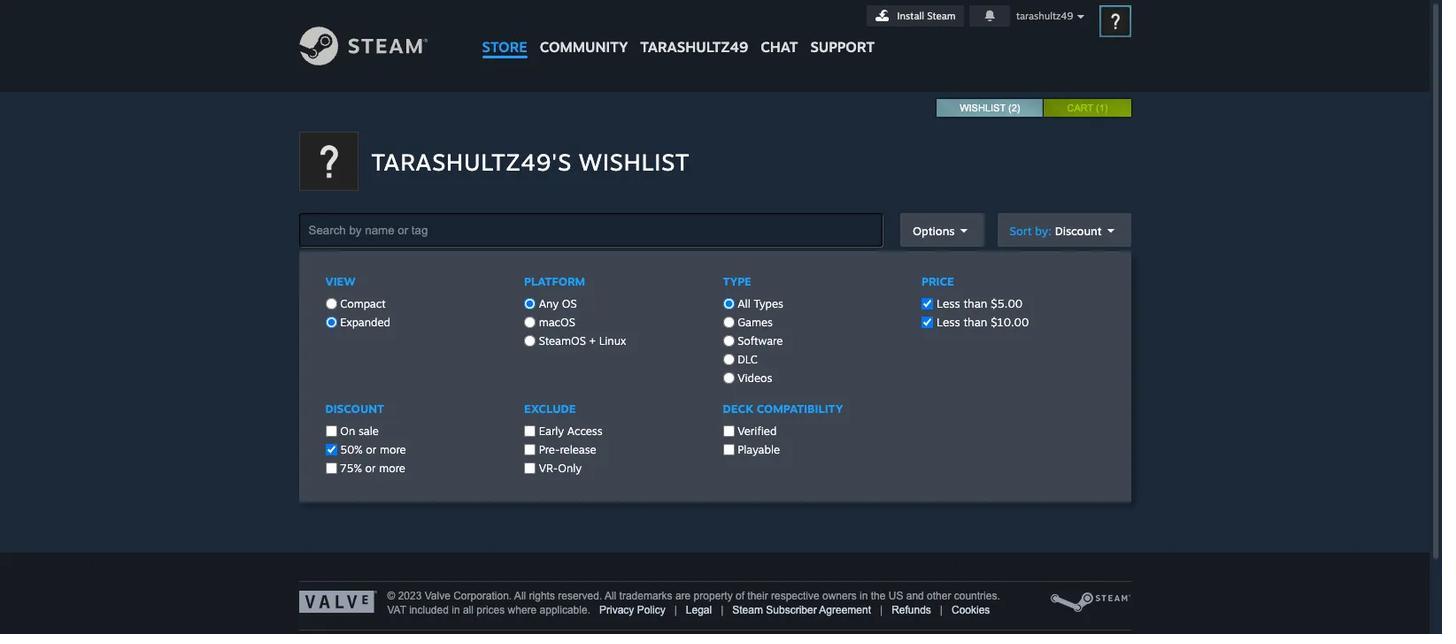Task type: describe. For each thing, give the bounding box(es) containing it.
gears 5
[[588, 314, 658, 338]]

0 vertical spatial or
[[691, 271, 702, 285]]

types
[[754, 297, 783, 311]]

less than $5.00
[[937, 297, 1022, 311]]

price: less than $5.00
[[305, 271, 423, 285]]

) for 1
[[1105, 103, 1108, 113]]

legal
[[686, 605, 712, 617]]

early
[[539, 425, 564, 438]]

or for 75% or more
[[365, 462, 376, 475]]

0 horizontal spatial $10.00
[[542, 271, 580, 285]]

any
[[539, 297, 559, 311]]

2 valve software image from the left
[[1049, 591, 1131, 614]]

type
[[723, 274, 751, 289]]

0 vertical spatial $5.00
[[391, 271, 423, 285]]

shooter
[[754, 425, 789, 437]]

( for 1
[[1096, 103, 1099, 113]]

valve
[[425, 590, 450, 603]]

4 | from the left
[[940, 605, 943, 617]]

tarashultz49's
[[371, 148, 572, 176]]

discount:  50% or more
[[611, 271, 733, 285]]

support
[[810, 38, 875, 56]]

corporation.
[[453, 590, 512, 603]]

wishlist
[[960, 103, 1006, 113]]

©
[[387, 590, 395, 603]]

store
[[482, 38, 527, 56]]

1 horizontal spatial tarashultz49
[[1016, 10, 1073, 22]]

verified
[[734, 425, 777, 438]]

install
[[897, 10, 924, 22]]

vat
[[387, 605, 406, 617]]

pre-release
[[536, 443, 596, 457]]

rights
[[529, 590, 555, 603]]

us
[[889, 590, 903, 603]]

+
[[589, 335, 596, 348]]

0 horizontal spatial all
[[514, 590, 526, 603]]

where
[[508, 605, 537, 617]]

respective
[[771, 590, 819, 603]]

cart         ( 1 )
[[1067, 103, 1108, 113]]

view
[[325, 274, 355, 289]]

1 horizontal spatial 50%
[[664, 271, 688, 285]]

cookies link
[[952, 605, 990, 617]]

policy
[[637, 605, 665, 617]]

included
[[409, 605, 449, 617]]

options
[[913, 224, 955, 238]]

sort by: discount
[[1010, 224, 1102, 238]]

platform
[[524, 274, 585, 289]]

exclude
[[524, 402, 576, 416]]

1 vertical spatial discount
[[325, 402, 384, 416]]

privacy policy link
[[599, 605, 665, 617]]

cart
[[1067, 103, 1093, 113]]

1 horizontal spatial all
[[605, 590, 616, 603]]

or for 50% or more
[[366, 443, 376, 457]]

more for 50% or more
[[380, 443, 406, 457]]

sep
[[712, 368, 729, 381]]

the
[[871, 590, 886, 603]]

less left "platform"
[[487, 271, 511, 285]]

only
[[558, 462, 582, 475]]

refunds link
[[892, 605, 931, 617]]

vr-only
[[536, 462, 582, 475]]

subscriber
[[766, 605, 817, 617]]

software
[[734, 335, 783, 348]]

refunds
[[892, 605, 931, 617]]

0 vertical spatial discount
[[1055, 224, 1102, 238]]

and
[[906, 590, 924, 603]]

games
[[734, 316, 773, 329]]

third-
[[694, 425, 721, 437]]

videos
[[734, 372, 772, 385]]

on
[[340, 425, 355, 438]]

than down "less than $5.00"
[[963, 315, 987, 329]]

5
[[646, 314, 658, 338]]

are
[[675, 590, 691, 603]]

less down "less than $5.00"
[[937, 315, 960, 329]]

os
[[562, 297, 577, 311]]

community link
[[534, 0, 634, 64]]

their
[[747, 590, 768, 603]]

of
[[736, 590, 744, 603]]

applicable.
[[540, 605, 590, 617]]

legal link
[[686, 605, 712, 617]]

1 horizontal spatial in
[[860, 590, 868, 603]]

© 2023 valve corporation.  all rights reserved.  all trademarks are property of their respective owners in the us and other countries. vat included in all prices where applicable. privacy policy | legal | steam subscriber agreement | refunds | cookies
[[387, 590, 1000, 617]]

2 horizontal spatial all
[[738, 297, 750, 311]]

1 vertical spatial 50%
[[340, 443, 363, 457]]



Task type: vqa. For each thing, say whether or not it's contained in the screenshot.


Task type: locate. For each thing, give the bounding box(es) containing it.
wishlist                 ( 2 )
[[960, 103, 1020, 113]]

release
[[560, 443, 596, 457]]

compact
[[337, 297, 386, 311]]

by:
[[1035, 224, 1051, 238]]

reserved.
[[558, 590, 602, 603]]

discount:
[[611, 271, 661, 285]]

gears 5 link
[[588, 312, 1117, 340]]

0 vertical spatial $10.00
[[542, 271, 580, 285]]

privacy
[[599, 605, 634, 617]]

in left the all
[[452, 605, 460, 617]]

steam
[[927, 10, 956, 22], [732, 605, 763, 617]]

( right "wishlist"
[[1008, 103, 1011, 113]]

0 horizontal spatial 50%
[[340, 443, 363, 457]]

more for 75% or more
[[379, 462, 405, 475]]

1 horizontal spatial discount
[[1055, 224, 1102, 238]]

) for 2
[[1017, 103, 1020, 113]]

chat link
[[754, 0, 804, 60]]

or left type in the top of the page
[[691, 271, 702, 285]]

price
[[922, 274, 954, 289]]

1 ( from the left
[[1008, 103, 1011, 113]]

1 vertical spatial $5.00
[[991, 297, 1022, 311]]

store link
[[476, 0, 534, 64]]

steam inside © 2023 valve corporation.  all rights reserved.  all trademarks are property of their respective owners in the us and other countries. vat included in all prices where applicable. privacy policy | legal | steam subscriber agreement | refunds | cookies
[[732, 605, 763, 617]]

1 vertical spatial tarashultz49
[[640, 38, 748, 56]]

steam down 'of'
[[732, 605, 763, 617]]

deck compatibility
[[723, 402, 843, 416]]

| down are
[[674, 605, 677, 617]]

1 horizontal spatial (
[[1096, 103, 1099, 113]]

mostly
[[712, 354, 749, 366]]

price: for price: less than $10.00
[[455, 271, 484, 285]]

any os
[[536, 297, 577, 311]]

| down the the
[[880, 605, 883, 617]]

tarashultz49's wishlist
[[371, 148, 690, 176]]

0 horizontal spatial in
[[452, 605, 460, 617]]

0 vertical spatial in
[[860, 590, 868, 603]]

property
[[694, 590, 733, 603]]

1 | from the left
[[674, 605, 677, 617]]

playable
[[734, 443, 780, 457]]

( for 2
[[1008, 103, 1011, 113]]

( right cart
[[1096, 103, 1099, 113]]

0 horizontal spatial (
[[1008, 103, 1011, 113]]

or up 75% or more
[[366, 443, 376, 457]]

75%
[[340, 462, 362, 475]]

0 vertical spatial 50%
[[664, 271, 688, 285]]

pre-
[[539, 443, 560, 457]]

more
[[705, 271, 733, 285], [380, 443, 406, 457], [379, 462, 405, 475]]

support link
[[804, 0, 881, 60]]

or down 50% or more
[[365, 462, 376, 475]]

9,
[[732, 368, 740, 381]]

0 horizontal spatial )
[[1017, 103, 1020, 113]]

0 vertical spatial more
[[705, 271, 733, 285]]

third-person shooter
[[694, 425, 789, 437]]

1 vertical spatial more
[[380, 443, 406, 457]]

) right "wishlist"
[[1017, 103, 1020, 113]]

all
[[463, 605, 473, 617]]

steamos
[[539, 335, 586, 348]]

1 horizontal spatial $10.00
[[991, 315, 1029, 329]]

1 horizontal spatial steam
[[927, 10, 956, 22]]

3 | from the left
[[880, 605, 883, 617]]

discount right by:
[[1055, 224, 1102, 238]]

None radio
[[723, 298, 734, 310], [723, 317, 734, 328], [524, 335, 536, 347], [723, 335, 734, 347], [723, 373, 734, 384], [723, 298, 734, 310], [723, 317, 734, 328], [524, 335, 536, 347], [723, 335, 734, 347], [723, 373, 734, 384]]

tarashultz49 link
[[634, 0, 754, 64]]

1 horizontal spatial price:
[[455, 271, 484, 285]]

than up compact
[[364, 271, 388, 285]]

$10.00 down "less than $5.00"
[[991, 315, 1029, 329]]

tarashultz49
[[1016, 10, 1073, 22], [640, 38, 748, 56]]

0 horizontal spatial discount
[[325, 402, 384, 416]]

$5.00 up "less than $10.00"
[[991, 297, 1022, 311]]

compatibility
[[757, 402, 843, 416]]

wishlist
[[579, 148, 690, 176]]

50% or more
[[337, 443, 406, 457]]

prices
[[476, 605, 505, 617]]

install steam
[[897, 10, 956, 22]]

expanded
[[337, 316, 390, 329]]

less down price
[[937, 297, 960, 311]]

mostly positive sep 9, 2019
[[712, 354, 793, 381]]

2 ( from the left
[[1096, 103, 1099, 113]]

1
[[1099, 103, 1105, 113]]

all up games
[[738, 297, 750, 311]]

than up 'any os'
[[514, 271, 538, 285]]

1 ) from the left
[[1017, 103, 1020, 113]]

steam right install
[[927, 10, 956, 22]]

linux
[[599, 335, 626, 348]]

valve software image
[[299, 591, 377, 613], [1049, 591, 1131, 614]]

2023
[[398, 590, 422, 603]]

trademarks
[[619, 590, 672, 603]]

0 horizontal spatial tarashultz49
[[640, 38, 748, 56]]

2 | from the left
[[721, 605, 723, 617]]

less
[[337, 271, 361, 285], [487, 271, 511, 285], [937, 297, 960, 311], [937, 315, 960, 329]]

less than $10.00
[[937, 315, 1029, 329]]

early access
[[536, 425, 603, 438]]

50% up 75%
[[340, 443, 363, 457]]

50% right discount:
[[664, 271, 688, 285]]

| down other
[[940, 605, 943, 617]]

0 horizontal spatial valve software image
[[299, 591, 377, 613]]

0 horizontal spatial price:
[[305, 271, 334, 285]]

$5.00 right the view
[[391, 271, 423, 285]]

less up compact
[[337, 271, 361, 285]]

2 vertical spatial more
[[379, 462, 405, 475]]

1 horizontal spatial $5.00
[[991, 297, 1022, 311]]

1 vertical spatial $10.00
[[991, 315, 1029, 329]]

deck
[[723, 402, 753, 416]]

1 vertical spatial or
[[366, 443, 376, 457]]

cookies
[[952, 605, 990, 617]]

0 horizontal spatial steam
[[732, 605, 763, 617]]

all types
[[734, 297, 783, 311]]

install steam link
[[866, 5, 964, 27]]

|
[[674, 605, 677, 617], [721, 605, 723, 617], [880, 605, 883, 617], [940, 605, 943, 617]]

1 vertical spatial in
[[452, 605, 460, 617]]

) right cart
[[1105, 103, 1108, 113]]

price:
[[305, 271, 334, 285], [455, 271, 484, 285]]

$10.00 up 'any os'
[[542, 271, 580, 285]]

countries.
[[954, 590, 1000, 603]]

in
[[860, 590, 868, 603], [452, 605, 460, 617]]

None checkbox
[[922, 298, 933, 310], [524, 426, 536, 437], [325, 444, 337, 456], [922, 298, 933, 310], [524, 426, 536, 437], [325, 444, 337, 456]]

price: less than $10.00
[[455, 271, 580, 285]]

75% or more
[[337, 462, 405, 475]]

0 vertical spatial steam
[[927, 10, 956, 22]]

steam subscriber agreement link
[[732, 605, 871, 617]]

1 horizontal spatial valve software image
[[1049, 591, 1131, 614]]

(
[[1008, 103, 1011, 113], [1096, 103, 1099, 113]]

in left the the
[[860, 590, 868, 603]]

2 vertical spatial or
[[365, 462, 376, 475]]

1 vertical spatial steam
[[732, 605, 763, 617]]

2 ) from the left
[[1105, 103, 1108, 113]]

2 price: from the left
[[455, 271, 484, 285]]

1 price: from the left
[[305, 271, 334, 285]]

chat
[[761, 38, 798, 56]]

2
[[1011, 103, 1017, 113]]

0 vertical spatial tarashultz49
[[1016, 10, 1073, 22]]

0 horizontal spatial $5.00
[[391, 271, 423, 285]]

1 valve software image from the left
[[299, 591, 377, 613]]

| down property
[[721, 605, 723, 617]]

all up privacy
[[605, 590, 616, 603]]

sort
[[1010, 224, 1032, 238]]

than up "less than $10.00"
[[963, 297, 987, 311]]

on sale
[[337, 425, 379, 438]]

macos
[[536, 316, 575, 329]]

than
[[364, 271, 388, 285], [514, 271, 538, 285], [963, 297, 987, 311], [963, 315, 987, 329]]

price: for price: less than $5.00
[[305, 271, 334, 285]]

all
[[738, 297, 750, 311], [514, 590, 526, 603], [605, 590, 616, 603]]

None checkbox
[[922, 317, 933, 328], [325, 426, 337, 437], [723, 426, 734, 437], [524, 444, 536, 456], [723, 444, 734, 456], [325, 463, 337, 474], [524, 463, 536, 474], [922, 317, 933, 328], [325, 426, 337, 437], [723, 426, 734, 437], [524, 444, 536, 456], [723, 444, 734, 456], [325, 463, 337, 474], [524, 463, 536, 474]]

None radio
[[325, 298, 337, 310], [524, 298, 536, 310], [325, 317, 337, 328], [524, 317, 536, 328], [723, 354, 734, 366], [325, 298, 337, 310], [524, 298, 536, 310], [325, 317, 337, 328], [524, 317, 536, 328], [723, 354, 734, 366]]

action
[[594, 425, 622, 437]]

access
[[567, 425, 603, 438]]

Search by name or tag text field
[[299, 213, 882, 247]]

dlc
[[734, 353, 758, 366]]

other
[[927, 590, 951, 603]]

or
[[691, 271, 702, 285], [366, 443, 376, 457], [365, 462, 376, 475]]

gears
[[588, 314, 640, 338]]

all up where
[[514, 590, 526, 603]]

1 horizontal spatial )
[[1105, 103, 1108, 113]]

discount up on sale
[[325, 402, 384, 416]]



